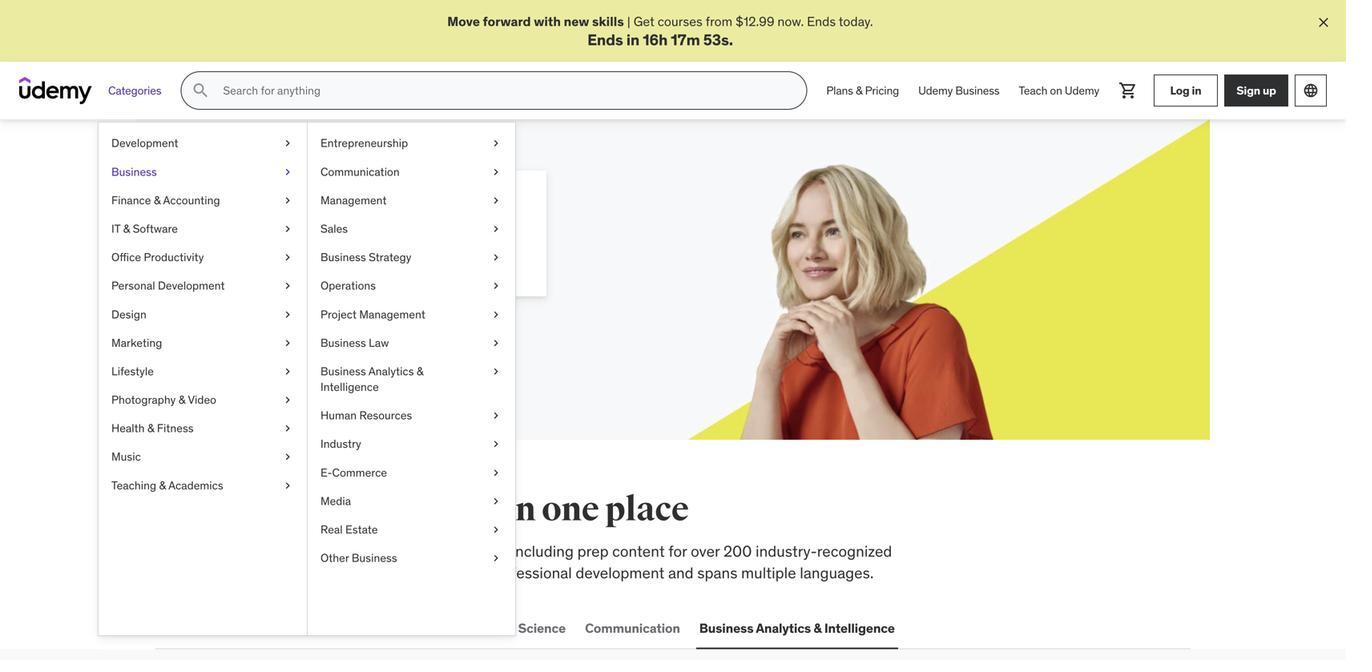 Task type: vqa. For each thing, say whether or not it's contained in the screenshot.
the bottom Of
no



Task type: describe. For each thing, give the bounding box(es) containing it.
xsmall image for lifestyle
[[281, 364, 294, 380]]

analytics for business analytics & intelligence link
[[369, 364, 414, 379]]

little
[[455, 229, 480, 245]]

real estate
[[321, 523, 378, 537]]

business analytics & intelligence button
[[696, 610, 899, 648]]

xsmall image for music
[[281, 450, 294, 465]]

finance & accounting
[[111, 193, 220, 208]]

& inside business analytics & intelligence
[[417, 364, 424, 379]]

office productivity
[[111, 250, 204, 265]]

teach on udemy link
[[1010, 72, 1109, 110]]

well-
[[395, 563, 429, 583]]

skills inside covering critical workplace skills to technical topics, including prep content for over 200 industry-recognized certifications, our catalog supports well-rounded professional development and spans multiple languages.
[[343, 542, 377, 561]]

academics
[[168, 478, 223, 493]]

one
[[542, 489, 599, 531]]

management link
[[308, 186, 515, 215]]

science
[[518, 620, 566, 637]]

prep
[[578, 542, 609, 561]]

photography & video link
[[99, 386, 307, 415]]

industry-
[[756, 542, 817, 561]]

0 vertical spatial management
[[321, 193, 387, 208]]

photography & video
[[111, 393, 216, 407]]

xsmall image for business analytics & intelligence
[[490, 364, 503, 380]]

industry link
[[308, 430, 515, 459]]

human
[[321, 409, 357, 423]]

intelligence for the business analytics & intelligence button
[[825, 620, 895, 637]]

1 horizontal spatial ends
[[807, 13, 836, 30]]

place
[[605, 489, 689, 531]]

business inside button
[[700, 620, 754, 637]]

16h 17m 53s
[[643, 30, 729, 49]]

Search for anything text field
[[220, 77, 787, 104]]

with inside skills for your future expand your potential with a course for as little as $12.99. sale ends today.
[[341, 229, 365, 245]]

xsmall image for real estate
[[490, 522, 503, 538]]

analytics for the business analytics & intelligence button
[[756, 620, 811, 637]]

strategy
[[369, 250, 412, 265]]

xsmall image for other business
[[490, 551, 503, 567]]

& for academics
[[159, 478, 166, 493]]

move forward with new skills | get courses from $12.99 now. ends today. ends in 16h 17m 53s .
[[448, 13, 874, 49]]

xsmall image for project management
[[490, 307, 503, 323]]

xsmall image for business
[[281, 164, 294, 180]]

data science button
[[484, 610, 569, 648]]

0 vertical spatial development
[[111, 136, 178, 150]]

web development
[[159, 620, 269, 637]]

log in link
[[1154, 75, 1219, 107]]

communication button
[[582, 610, 684, 648]]

entrepreneurship
[[321, 136, 408, 150]]

xsmall image for finance & accounting
[[281, 193, 294, 208]]

udemy image
[[19, 77, 92, 104]]

web development button
[[156, 610, 272, 648]]

personal development link
[[99, 272, 307, 300]]

potential
[[287, 229, 338, 245]]

accounting
[[163, 193, 220, 208]]

1 vertical spatial management
[[359, 307, 426, 322]]

ends
[[286, 247, 314, 263]]

professional
[[489, 563, 572, 583]]

law
[[369, 336, 389, 350]]

sales link
[[308, 215, 515, 243]]

2 as from the left
[[484, 229, 497, 245]]

xsmall image for teaching & academics
[[281, 478, 294, 494]]

business law link
[[308, 329, 515, 357]]

it & software
[[111, 222, 178, 236]]

xsmall image for operations
[[490, 278, 503, 294]]

plans
[[827, 83, 854, 98]]

today. inside move forward with new skills | get courses from $12.99 now. ends today. ends in 16h 17m 53s .
[[839, 13, 874, 30]]

for for your
[[420, 229, 436, 245]]

technical
[[398, 542, 460, 561]]

categories button
[[99, 72, 171, 110]]

teaching & academics
[[111, 478, 223, 493]]

commerce
[[332, 466, 387, 480]]

business strategy
[[321, 250, 412, 265]]

teach on udemy
[[1019, 83, 1100, 98]]

finance & accounting link
[[99, 186, 307, 215]]

intelligence for business analytics & intelligence link
[[321, 380, 379, 394]]

leadership
[[402, 620, 468, 637]]

move
[[448, 13, 480, 30]]

2 vertical spatial in
[[505, 489, 536, 531]]

1 as from the left
[[439, 229, 452, 245]]

our
[[252, 563, 274, 583]]

photography
[[111, 393, 176, 407]]

the
[[209, 489, 260, 531]]

recognized
[[817, 542, 893, 561]]

& for video
[[179, 393, 185, 407]]

to
[[381, 542, 394, 561]]

xsmall image for communication
[[490, 164, 503, 180]]

submit search image
[[191, 81, 210, 100]]

course
[[378, 229, 417, 245]]

courses
[[658, 13, 703, 30]]

xsmall image for human resources
[[490, 408, 503, 424]]

it for it & software
[[111, 222, 120, 236]]

project
[[321, 307, 357, 322]]

xsmall image for entrepreneurship
[[490, 136, 503, 151]]

covering critical workplace skills to technical topics, including prep content for over 200 industry-recognized certifications, our catalog supports well-rounded professional development and spans multiple languages.
[[156, 542, 893, 583]]

media
[[321, 494, 351, 509]]

personal
[[111, 279, 155, 293]]

forward
[[483, 13, 531, 30]]

operations
[[321, 279, 376, 293]]

udemy business link
[[909, 72, 1010, 110]]

xsmall image for media
[[490, 494, 503, 509]]

xsmall image for business strategy
[[490, 250, 503, 265]]

productivity
[[144, 250, 204, 265]]

up
[[1263, 83, 1277, 98]]

& for accounting
[[154, 193, 161, 208]]

|
[[627, 13, 631, 30]]

all
[[156, 489, 203, 531]]

operations link
[[308, 272, 515, 300]]

e-commerce
[[321, 466, 387, 480]]

xsmall image for sales
[[490, 221, 503, 237]]

xsmall image for it & software
[[281, 221, 294, 237]]

over
[[691, 542, 720, 561]]

xsmall image for photography & video
[[281, 392, 294, 408]]

xsmall image for industry
[[490, 437, 503, 452]]

xsmall image for marketing
[[281, 335, 294, 351]]

lifestyle
[[111, 364, 154, 379]]

real estate link
[[308, 516, 515, 544]]

project management
[[321, 307, 426, 322]]

choose a language image
[[1303, 83, 1320, 99]]

including
[[512, 542, 574, 561]]

xsmall image for business law
[[490, 335, 503, 351]]

0 horizontal spatial your
[[259, 229, 284, 245]]

need
[[422, 489, 499, 531]]

certifications,
[[156, 563, 248, 583]]

business link
[[99, 158, 307, 186]]

in inside move forward with new skills | get courses from $12.99 now. ends today. ends in 16h 17m 53s .
[[627, 30, 640, 49]]

plans & pricing link
[[817, 72, 909, 110]]

languages.
[[800, 563, 874, 583]]

expand
[[213, 229, 256, 245]]

communication for communication button
[[585, 620, 680, 637]]

get
[[634, 13, 655, 30]]

1 vertical spatial skills
[[266, 489, 352, 531]]

supports
[[331, 563, 392, 583]]

human resources
[[321, 409, 412, 423]]

teach
[[1019, 83, 1048, 98]]

today. inside skills for your future expand your potential with a course for as little as $12.99. sale ends today.
[[317, 247, 351, 263]]



Task type: locate. For each thing, give the bounding box(es) containing it.
shopping cart with 0 items image
[[1119, 81, 1138, 100]]

topics,
[[463, 542, 508, 561]]

& inside button
[[814, 620, 822, 637]]

in down |
[[627, 30, 640, 49]]

xsmall image inside "development" link
[[281, 136, 294, 151]]

spans
[[698, 563, 738, 583]]

2 udemy from the left
[[1065, 83, 1100, 98]]

& left video
[[179, 393, 185, 407]]

0 horizontal spatial udemy
[[919, 83, 953, 98]]

1 udemy from the left
[[919, 83, 953, 98]]

0 horizontal spatial in
[[505, 489, 536, 531]]

business analytics & intelligence inside button
[[700, 620, 895, 637]]

xsmall image inside "it & software" link
[[281, 221, 294, 237]]

xsmall image inside 'management' link
[[490, 193, 503, 208]]

development
[[576, 563, 665, 583]]

1 vertical spatial today.
[[317, 247, 351, 263]]

analytics down multiple
[[756, 620, 811, 637]]

for for workplace
[[669, 542, 687, 561]]

1 vertical spatial communication
[[585, 620, 680, 637]]

data science
[[488, 620, 566, 637]]

skills inside move forward with new skills | get courses from $12.99 now. ends today. ends in 16h 17m 53s .
[[592, 13, 624, 30]]

other business
[[321, 551, 397, 566]]

xsmall image inside marketing link
[[281, 335, 294, 351]]

for right course
[[420, 229, 436, 245]]

& down business law "link"
[[417, 364, 424, 379]]

1 horizontal spatial with
[[534, 13, 561, 30]]

xsmall image
[[490, 136, 503, 151], [490, 164, 503, 180], [281, 221, 294, 237], [490, 221, 503, 237], [490, 250, 503, 265], [281, 278, 294, 294], [490, 278, 503, 294], [281, 335, 294, 351], [281, 392, 294, 408], [490, 437, 503, 452], [281, 450, 294, 465], [281, 478, 294, 494]]

sale
[[258, 247, 283, 263]]

xsmall image inside finance & accounting link
[[281, 193, 294, 208]]

data
[[488, 620, 516, 637]]

it inside it certifications button
[[288, 620, 299, 637]]

future
[[395, 189, 473, 223]]

0 horizontal spatial today.
[[317, 247, 351, 263]]

xsmall image inside business strategy link
[[490, 250, 503, 265]]

media link
[[308, 487, 515, 516]]

1 horizontal spatial business analytics & intelligence
[[700, 620, 895, 637]]

leadership button
[[399, 610, 472, 648]]

project management link
[[308, 300, 515, 329]]

xsmall image inside operations link
[[490, 278, 503, 294]]

lifestyle link
[[99, 357, 307, 386]]

skills for your future expand your potential with a course for as little as $12.99. sale ends today.
[[213, 189, 497, 263]]

development down categories dropdown button on the top left of the page
[[111, 136, 178, 150]]

development right the 'web'
[[189, 620, 269, 637]]

1 vertical spatial development
[[158, 279, 225, 293]]

0 horizontal spatial intelligence
[[321, 380, 379, 394]]

& right the plans
[[856, 83, 863, 98]]

xsmall image inside the other business link
[[490, 551, 503, 567]]

resources
[[360, 409, 412, 423]]

xsmall image inside teaching & academics link
[[281, 478, 294, 494]]

new
[[564, 13, 590, 30]]

intelligence inside button
[[825, 620, 895, 637]]

xsmall image inside lifestyle link
[[281, 364, 294, 380]]

real
[[321, 523, 343, 537]]

in up including
[[505, 489, 536, 531]]

your
[[332, 189, 390, 223], [259, 229, 284, 245]]

management up law
[[359, 307, 426, 322]]

xsmall image inside entrepreneurship link
[[490, 136, 503, 151]]

entrepreneurship link
[[308, 129, 515, 158]]

xsmall image for e-commerce
[[490, 465, 503, 481]]

skills down e-
[[266, 489, 352, 531]]

sales
[[321, 222, 348, 236]]

1 horizontal spatial for
[[420, 229, 436, 245]]

critical
[[220, 542, 266, 561]]

0 horizontal spatial as
[[439, 229, 452, 245]]

1 vertical spatial for
[[420, 229, 436, 245]]

xsmall image inside 'human resources' link
[[490, 408, 503, 424]]

certifications
[[301, 620, 383, 637]]

sign up link
[[1225, 75, 1289, 107]]

1 horizontal spatial it
[[288, 620, 299, 637]]

xsmall image inside real estate link
[[490, 522, 503, 538]]

0 horizontal spatial business analytics & intelligence
[[321, 364, 424, 394]]

xsmall image inside business link
[[281, 164, 294, 180]]

1 vertical spatial business analytics & intelligence
[[700, 620, 895, 637]]

2 horizontal spatial for
[[669, 542, 687, 561]]

& right health
[[147, 421, 154, 436]]

today. down sales
[[317, 247, 351, 263]]

0 horizontal spatial analytics
[[369, 364, 414, 379]]

0 vertical spatial your
[[332, 189, 390, 223]]

& for software
[[123, 222, 130, 236]]

a
[[368, 229, 375, 245]]

0 vertical spatial skills
[[592, 13, 624, 30]]

it certifications button
[[285, 610, 386, 648]]

business analytics & intelligence up human resources
[[321, 364, 424, 394]]

2 vertical spatial development
[[189, 620, 269, 637]]

xsmall image inside communication link
[[490, 164, 503, 180]]

1 horizontal spatial as
[[484, 229, 497, 245]]

development down office productivity link
[[158, 279, 225, 293]]

covering
[[156, 542, 216, 561]]

with left a
[[341, 229, 365, 245]]

business inside business analytics & intelligence
[[321, 364, 366, 379]]

business law
[[321, 336, 389, 350]]

& right finance
[[154, 193, 161, 208]]

business down spans at the right
[[700, 620, 754, 637]]

xsmall image inside industry link
[[490, 437, 503, 452]]

today. right now.
[[839, 13, 874, 30]]

0 horizontal spatial communication
[[321, 165, 400, 179]]

0 vertical spatial in
[[627, 30, 640, 49]]

1 vertical spatial analytics
[[756, 620, 811, 637]]

& right teaching
[[159, 478, 166, 493]]

software
[[133, 222, 178, 236]]

analytics inside button
[[756, 620, 811, 637]]

business down 'business law'
[[321, 364, 366, 379]]

development for personal
[[158, 279, 225, 293]]

0 vertical spatial with
[[534, 13, 561, 30]]

log in
[[1171, 83, 1202, 98]]

xsmall image for management
[[490, 193, 503, 208]]

0 vertical spatial today.
[[839, 13, 874, 30]]

2 horizontal spatial in
[[1192, 83, 1202, 98]]

log
[[1171, 83, 1190, 98]]

business analytics & intelligence down multiple
[[700, 620, 895, 637]]

xsmall image for design
[[281, 307, 294, 323]]

categories
[[108, 83, 161, 98]]

business strategy link
[[308, 243, 515, 272]]

music link
[[99, 443, 307, 472]]

2 vertical spatial skills
[[343, 542, 377, 561]]

xsmall image inside e-commerce link
[[490, 465, 503, 481]]

you
[[358, 489, 416, 531]]

xsmall image inside media link
[[490, 494, 503, 509]]

xsmall image inside project management link
[[490, 307, 503, 323]]

as left little
[[439, 229, 452, 245]]

0 horizontal spatial it
[[111, 222, 120, 236]]

xsmall image inside business analytics & intelligence link
[[490, 364, 503, 380]]

in
[[627, 30, 640, 49], [1192, 83, 1202, 98], [505, 489, 536, 531]]

with left new
[[534, 13, 561, 30]]

0 horizontal spatial with
[[341, 229, 365, 245]]

with inside move forward with new skills | get courses from $12.99 now. ends today. ends in 16h 17m 53s .
[[534, 13, 561, 30]]

with
[[534, 13, 561, 30], [341, 229, 365, 245]]

close image
[[1316, 14, 1332, 30]]

communication down development
[[585, 620, 680, 637]]

analytics down law
[[369, 364, 414, 379]]

0 vertical spatial communication
[[321, 165, 400, 179]]

xsmall image for health & fitness
[[281, 421, 294, 437]]

business down project
[[321, 336, 366, 350]]

teaching
[[111, 478, 156, 493]]

it & software link
[[99, 215, 307, 243]]

0 horizontal spatial ends
[[588, 30, 623, 49]]

xsmall image for development
[[281, 136, 294, 151]]

xsmall image inside business law "link"
[[490, 335, 503, 351]]

skills left |
[[592, 13, 624, 30]]

in right log
[[1192, 83, 1202, 98]]

xsmall image inside design link
[[281, 307, 294, 323]]

for up and on the bottom
[[669, 542, 687, 561]]

1 vertical spatial with
[[341, 229, 365, 245]]

and
[[669, 563, 694, 583]]

business analytics & intelligence for business analytics & intelligence link
[[321, 364, 424, 394]]

udemy business
[[919, 83, 1000, 98]]

1 horizontal spatial today.
[[839, 13, 874, 30]]

it
[[111, 222, 120, 236], [288, 620, 299, 637]]

it up office
[[111, 222, 120, 236]]

& for pricing
[[856, 83, 863, 98]]

& for fitness
[[147, 421, 154, 436]]

now.
[[778, 13, 804, 30]]

other business link
[[308, 544, 515, 573]]

xsmall image inside photography & video link
[[281, 392, 294, 408]]

xsmall image for office productivity
[[281, 250, 294, 265]]

sign up
[[1237, 83, 1277, 98]]

all the skills you need in one place
[[156, 489, 689, 531]]

your up sale
[[259, 229, 284, 245]]

communication for communication link
[[321, 165, 400, 179]]

xsmall image
[[281, 136, 294, 151], [281, 164, 294, 180], [281, 193, 294, 208], [490, 193, 503, 208], [281, 250, 294, 265], [281, 307, 294, 323], [490, 307, 503, 323], [490, 335, 503, 351], [281, 364, 294, 380], [490, 364, 503, 380], [490, 408, 503, 424], [281, 421, 294, 437], [490, 465, 503, 481], [490, 494, 503, 509], [490, 522, 503, 538], [490, 551, 503, 567]]

it left certifications
[[288, 620, 299, 637]]

ends right now.
[[807, 13, 836, 30]]

health & fitness link
[[99, 415, 307, 443]]

skills up supports
[[343, 542, 377, 561]]

communication down entrepreneurship
[[321, 165, 400, 179]]

& down languages.
[[814, 620, 822, 637]]

0 vertical spatial analytics
[[369, 364, 414, 379]]

0 horizontal spatial for
[[290, 189, 327, 223]]

udemy right pricing
[[919, 83, 953, 98]]

your up a
[[332, 189, 390, 223]]

xsmall image inside health & fitness link
[[281, 421, 294, 437]]

0 vertical spatial business analytics & intelligence
[[321, 364, 424, 394]]

communication link
[[308, 158, 515, 186]]

1 vertical spatial it
[[288, 620, 299, 637]]

business down estate
[[352, 551, 397, 566]]

$12.99
[[736, 13, 775, 30]]

plans & pricing
[[827, 83, 900, 98]]

1 vertical spatial your
[[259, 229, 284, 245]]

ends down new
[[588, 30, 623, 49]]

it certifications
[[288, 620, 383, 637]]

from
[[706, 13, 733, 30]]

& inside 'link'
[[856, 83, 863, 98]]

xsmall image inside music link
[[281, 450, 294, 465]]

business left teach
[[956, 83, 1000, 98]]

sign
[[1237, 83, 1261, 98]]

design
[[111, 307, 147, 322]]

xsmall image inside sales link
[[490, 221, 503, 237]]

it for it certifications
[[288, 620, 299, 637]]

1 vertical spatial intelligence
[[825, 620, 895, 637]]

.
[[729, 30, 733, 49]]

1 horizontal spatial intelligence
[[825, 620, 895, 637]]

business up finance
[[111, 165, 157, 179]]

xsmall image inside personal development link
[[281, 278, 294, 294]]

development inside button
[[189, 620, 269, 637]]

2 vertical spatial for
[[669, 542, 687, 561]]

development link
[[99, 129, 307, 158]]

1 horizontal spatial in
[[627, 30, 640, 49]]

xsmall image for personal development
[[281, 278, 294, 294]]

health
[[111, 421, 145, 436]]

it inside "it & software" link
[[111, 222, 120, 236]]

intelligence
[[321, 380, 379, 394], [825, 620, 895, 637]]

1 vertical spatial in
[[1192, 83, 1202, 98]]

business analytics & intelligence for the business analytics & intelligence button
[[700, 620, 895, 637]]

intelligence up human
[[321, 380, 379, 394]]

1 horizontal spatial udemy
[[1065, 83, 1100, 98]]

for up potential
[[290, 189, 327, 223]]

development for web
[[189, 620, 269, 637]]

management up sales
[[321, 193, 387, 208]]

marketing link
[[99, 329, 307, 357]]

xsmall image inside office productivity link
[[281, 250, 294, 265]]

0 vertical spatial intelligence
[[321, 380, 379, 394]]

business inside "link"
[[321, 336, 366, 350]]

& up office
[[123, 222, 130, 236]]

video
[[188, 393, 216, 407]]

communication inside button
[[585, 620, 680, 637]]

udemy right on
[[1065, 83, 1100, 98]]

1 horizontal spatial your
[[332, 189, 390, 223]]

intelligence inside business analytics & intelligence
[[321, 380, 379, 394]]

for inside covering critical workplace skills to technical topics, including prep content for over 200 industry-recognized certifications, our catalog supports well-rounded professional development and spans multiple languages.
[[669, 542, 687, 561]]

multiple
[[742, 563, 797, 583]]

1 horizontal spatial communication
[[585, 620, 680, 637]]

business up operations
[[321, 250, 366, 265]]

as right little
[[484, 229, 497, 245]]

human resources link
[[308, 402, 515, 430]]

intelligence down languages.
[[825, 620, 895, 637]]

health & fitness
[[111, 421, 194, 436]]

workplace
[[269, 542, 339, 561]]

1 horizontal spatial analytics
[[756, 620, 811, 637]]

industry
[[321, 437, 361, 452]]

0 vertical spatial for
[[290, 189, 327, 223]]

on
[[1051, 83, 1063, 98]]

0 vertical spatial it
[[111, 222, 120, 236]]



